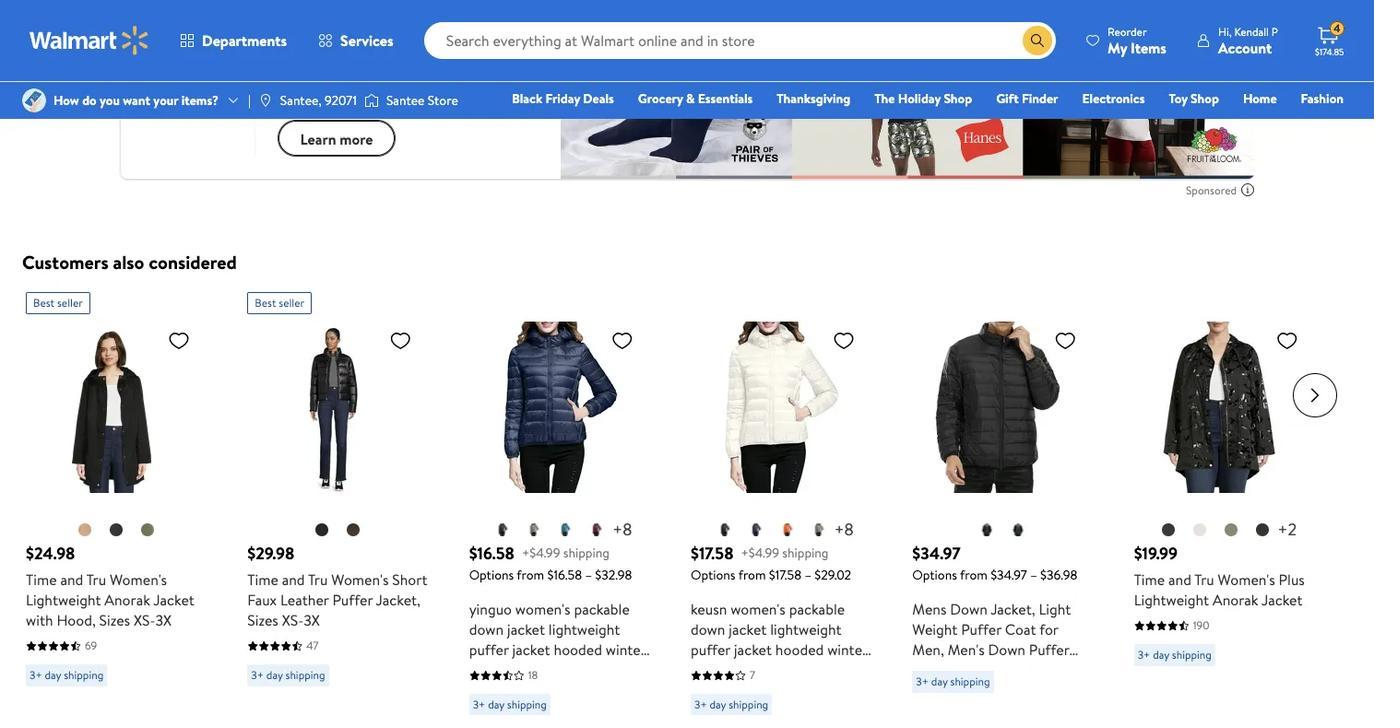 Task type: describe. For each thing, give the bounding box(es) containing it.
$29.98
[[248, 543, 294, 566]]

for
[[1040, 620, 1059, 640]]

jacket, inside mens down jacket, light weight puffer coat for men, men's down puffer jacket packable puffer jacket windproof zip up warm coat outerwear
[[991, 600, 1036, 620]]

47
[[307, 639, 319, 654]]

holiday
[[898, 89, 941, 108]]

puffer up the packable
[[962, 620, 1002, 640]]

puffer for $17.58
[[691, 640, 731, 661]]

wine image
[[590, 523, 605, 538]]

options inside $34.97 options from $34.97 – $36.98
[[913, 567, 958, 585]]

keusn women's packable down jacket lightweight puffer jacket hooded winter coat white m
[[691, 600, 868, 681]]

up
[[1052, 681, 1070, 701]]

hooded for $16.58
[[554, 640, 602, 661]]

ballet slipper image
[[1193, 523, 1207, 538]]

3+ day shipping for $29.98
[[251, 668, 325, 684]]

$36.98
[[1041, 567, 1078, 585]]

jacket up warm
[[913, 661, 954, 681]]

1 vertical spatial $34.97
[[991, 567, 1028, 585]]

$17.58 +$4.99 shipping options from $17.58 – $29.02
[[691, 543, 852, 585]]

product group containing $29.98
[[248, 285, 429, 716]]

and for $29.98
[[282, 570, 305, 591]]

time and tru women's plus lightweight anorak jacket image
[[1134, 322, 1306, 494]]

departments
[[202, 30, 287, 51]]

deals
[[583, 89, 614, 108]]

thanksgiving
[[777, 89, 851, 108]]

with
[[26, 611, 53, 631]]

+$4.99 for $16.58
[[522, 544, 560, 563]]

do
[[82, 91, 97, 110]]

p
[[1272, 24, 1279, 39]]

oil print image
[[1255, 523, 1270, 538]]

3+ for $29.98
[[251, 668, 264, 684]]

2 rich black image from the left
[[1161, 523, 1176, 538]]

one debit
[[1203, 115, 1265, 134]]

yinguo
[[469, 600, 512, 620]]

how
[[54, 91, 79, 110]]

|
[[248, 91, 251, 110]]

1 vertical spatial down
[[989, 640, 1026, 661]]

+8 for $16.58
[[613, 519, 632, 542]]

want
[[123, 91, 150, 110]]

day for options from $17.58 – $29.02
[[710, 698, 726, 713]]

women's inside the $19.99 time and tru women's plus lightweight anorak jacket
[[1218, 570, 1276, 591]]

sea turtle image
[[140, 523, 155, 538]]

registry
[[1132, 115, 1179, 134]]

search icon image
[[1031, 33, 1045, 48]]

windproof
[[957, 681, 1025, 701]]

lightweight inside $24.98 time and tru women's lightweight anorak jacket with hood, sizes xs-3x
[[26, 591, 101, 611]]

toy
[[1169, 89, 1188, 108]]

18
[[528, 668, 538, 684]]

7
[[750, 668, 756, 684]]

mens down jacket, light weight puffer coat for men, men's down puffer jacket packable puffer jacket windproof zip up warm coat outerwear
[[913, 600, 1071, 716]]

3+ day shipping for options from $17.58 – $29.02
[[695, 698, 769, 713]]

customers
[[22, 250, 109, 275]]

gift
[[997, 89, 1019, 108]]

time for $24.98
[[26, 570, 57, 591]]

sizes for $24.98
[[99, 611, 130, 631]]

santee store
[[386, 91, 458, 110]]

time for $29.98
[[248, 570, 279, 591]]

down for $16.58
[[469, 620, 504, 640]]

add to favorites list, mens down jacket, light weight puffer coat for men, men's down puffer jacket packable puffer jacket windproof zip up warm coat outerwear image
[[1055, 330, 1077, 353]]

3+ day shipping for options from $16.58 – $32.98
[[473, 698, 547, 713]]

tru for $24.98
[[86, 570, 106, 591]]

considered
[[149, 250, 237, 275]]

and inside the $19.99 time and tru women's plus lightweight anorak jacket
[[1169, 570, 1192, 591]]

items?
[[181, 91, 219, 110]]

winter for $16.58
[[606, 640, 646, 661]]

also
[[113, 250, 144, 275]]

tru for $29.98
[[308, 570, 328, 591]]

1 horizontal spatial coat
[[1005, 620, 1037, 640]]

from for $16.58
[[517, 567, 545, 585]]

$24.98
[[26, 543, 75, 566]]

Search search field
[[424, 22, 1056, 59]]

jacket inside $24.98 time and tru women's lightweight anorak jacket with hood, sizes xs-3x
[[153, 591, 195, 611]]

walmart+
[[1289, 115, 1344, 134]]

hood,
[[57, 611, 96, 631]]

leather
[[281, 591, 329, 611]]

weight
[[913, 620, 958, 640]]

down for $17.58
[[691, 620, 726, 640]]

faux
[[248, 591, 277, 611]]

friday
[[546, 89, 580, 108]]

khaki image
[[812, 523, 826, 538]]

hi,
[[1219, 24, 1232, 39]]

coat for $16.58
[[469, 661, 497, 681]]

shipping inside $16.58 +$4.99 shipping options from $16.58 – $32.98
[[563, 544, 610, 563]]

&
[[686, 89, 695, 108]]

3+ for options from $17.58 – $29.02
[[695, 698, 707, 713]]

fashion registry
[[1132, 89, 1344, 134]]

my
[[1108, 37, 1128, 58]]

fashion link
[[1293, 89, 1353, 109]]

best for $24.98
[[33, 295, 55, 311]]

0 horizontal spatial $34.97
[[913, 543, 961, 566]]

puffer down light
[[1029, 640, 1070, 661]]

santee, 92071
[[280, 91, 357, 110]]

and for $24.98
[[60, 570, 83, 591]]

+$4.99 for $17.58
[[741, 544, 780, 563]]

 image for santee, 92071
[[258, 93, 273, 108]]

gift finder link
[[988, 89, 1067, 109]]

home link
[[1235, 89, 1286, 109]]

women's for $29.98
[[331, 570, 389, 591]]

grocery
[[638, 89, 683, 108]]

– for $17.58
[[805, 567, 812, 585]]

lightweight for $17.58
[[771, 620, 842, 640]]

m
[[761, 661, 773, 681]]

your
[[153, 91, 178, 110]]

navy image
[[749, 523, 764, 538]]

product group containing +2
[[1134, 285, 1316, 716]]

black image for keusn
[[717, 523, 732, 538]]

light
[[1039, 600, 1071, 620]]

puffer inside $29.98 time and tru women's short faux leather puffer jacket, sizes xs-3x
[[333, 591, 373, 611]]

shipping down "190"
[[1172, 648, 1212, 664]]

seller for $29.98
[[279, 295, 305, 311]]

next slide for customers also considered list image
[[1293, 374, 1338, 418]]

shipping inside $17.58 +$4.99 shipping options from $17.58 – $29.02
[[783, 544, 829, 563]]

mens
[[913, 600, 947, 620]]

women's for $17.58
[[731, 600, 786, 620]]

ad disclaimer and feedback for marqueedisplayad image
[[1241, 183, 1256, 198]]

shipping down 18 on the left bottom
[[507, 698, 547, 713]]

hi, kendall p account
[[1219, 24, 1279, 58]]

women's for $16.58
[[516, 600, 571, 620]]

thanksgiving link
[[769, 89, 859, 109]]

departments button
[[164, 18, 303, 63]]

options for $16.58
[[469, 567, 514, 585]]

3+ day shipping down "190"
[[1138, 648, 1212, 664]]

walmart+ link
[[1281, 114, 1353, 135]]

add to favorites list, keusn women's packable down jacket lightweight puffer jacket hooded winter coat white m image
[[833, 330, 855, 353]]

services button
[[303, 18, 409, 63]]

finder
[[1022, 89, 1059, 108]]

seller for $24.98
[[57, 295, 83, 311]]

$16.58 +$4.99 shipping options from $16.58 – $32.98
[[469, 543, 632, 585]]

packable for $16.58
[[574, 600, 630, 620]]

electronics
[[1083, 89, 1145, 108]]

xs- for $24.98
[[134, 611, 155, 631]]

black
[[512, 89, 543, 108]]

2 blue image from the left
[[1012, 523, 1026, 538]]

white
[[723, 661, 758, 681]]

how do you want your items?
[[54, 91, 219, 110]]

zip
[[1029, 681, 1048, 701]]

outerwear
[[988, 701, 1058, 716]]

anorak inside $24.98 time and tru women's lightweight anorak jacket with hood, sizes xs-3x
[[105, 591, 150, 611]]

Walmart Site-Wide search field
[[424, 22, 1056, 59]]

fashion
[[1301, 89, 1344, 108]]

chocolate fudge image
[[346, 523, 361, 538]]

 image for santee store
[[364, 91, 379, 110]]

day for options from $16.58 – $32.98
[[488, 698, 505, 713]]

3 product group from the left
[[469, 285, 650, 716]]

3+ day shipping for $24.98
[[30, 668, 104, 684]]

shipping down 7
[[729, 698, 769, 713]]

yinguo women's packable down jacket lightweight puffer jacket hooded winter coat image
[[469, 322, 641, 494]]

women's for $24.98
[[110, 570, 167, 591]]



Task type: locate. For each thing, give the bounding box(es) containing it.
1 time from the left
[[26, 570, 57, 591]]

– inside $34.97 options from $34.97 – $36.98
[[1031, 567, 1038, 585]]

$174.85
[[1316, 45, 1345, 58]]

home
[[1244, 89, 1277, 108]]

the holiday shop link
[[867, 89, 981, 109]]

from down khaki image
[[517, 567, 545, 585]]

1 hooded from the left
[[554, 640, 602, 661]]

available in additional 8 variants element for $17.58
[[835, 519, 854, 542]]

1 horizontal spatial packable
[[789, 600, 845, 620]]

2 horizontal spatial –
[[1031, 567, 1038, 585]]

time inside the $19.99 time and tru women's plus lightweight anorak jacket
[[1134, 570, 1165, 591]]

xs- inside $29.98 time and tru women's short faux leather puffer jacket, sizes xs-3x
[[282, 611, 304, 631]]

women's inside keusn women's packable down jacket lightweight puffer jacket hooded winter coat white m
[[731, 600, 786, 620]]

2 options from the left
[[691, 567, 736, 585]]

1 horizontal spatial down
[[989, 640, 1026, 661]]

lightweight inside keusn women's packable down jacket lightweight puffer jacket hooded winter coat white m
[[771, 620, 842, 640]]

add to favorites list, time and tru women's plus lightweight anorak jacket image
[[1277, 330, 1299, 353]]

0 horizontal spatial jacket,
[[376, 591, 421, 611]]

gift finder
[[997, 89, 1059, 108]]

$29.02
[[815, 567, 852, 585]]

2 and from the left
[[282, 570, 305, 591]]

tru inside $24.98 time and tru women's lightweight anorak jacket with hood, sizes xs-3x
[[86, 570, 106, 591]]

1 horizontal spatial $17.58
[[769, 567, 802, 585]]

6 product group from the left
[[1134, 285, 1316, 716]]

3+ for options from $16.58 – $32.98
[[473, 698, 486, 713]]

2 +$4.99 from the left
[[741, 544, 780, 563]]

add to favorites list, yinguo women's packable down jacket lightweight puffer jacket hooded winter coat image
[[611, 330, 634, 353]]

product group containing $24.98
[[26, 285, 207, 716]]

$34.97
[[913, 543, 961, 566], [991, 567, 1028, 585]]

shipping
[[563, 544, 610, 563], [783, 544, 829, 563], [1172, 648, 1212, 664], [64, 668, 104, 684], [286, 668, 325, 684], [951, 675, 990, 690], [507, 698, 547, 713], [729, 698, 769, 713]]

coat left white
[[691, 661, 719, 681]]

1 vertical spatial coat
[[954, 701, 985, 716]]

+$4.99 down khaki image
[[522, 544, 560, 563]]

black image up $34.97 options from $34.97 – $36.98
[[980, 523, 995, 538]]

shipping down wine image on the bottom of the page
[[563, 544, 610, 563]]

3 women's from the left
[[1218, 570, 1276, 591]]

lightweight inside the $19.99 time and tru women's plus lightweight anorak jacket
[[1134, 591, 1210, 611]]

$19.99
[[1134, 543, 1178, 566]]

winter down $32.98
[[606, 640, 646, 661]]

1 product group from the left
[[26, 285, 207, 716]]

blue image
[[558, 523, 573, 538], [1012, 523, 1026, 538]]

3x right hood,
[[155, 611, 172, 631]]

2 from from the left
[[739, 567, 766, 585]]

1 horizontal spatial +$4.99
[[741, 544, 780, 563]]

1 horizontal spatial sizes
[[248, 611, 278, 631]]

available in additional 8 variants element
[[613, 519, 632, 542], [835, 519, 854, 542]]

0 horizontal spatial down
[[951, 600, 988, 620]]

0 horizontal spatial time
[[26, 570, 57, 591]]

time and tru women's short faux leather puffer jacket, sizes xs-3x image
[[248, 322, 419, 494]]

jacket,
[[376, 591, 421, 611], [991, 600, 1036, 620]]

$34.97 options from $34.97 – $36.98
[[913, 543, 1078, 585]]

2 product group from the left
[[248, 285, 429, 716]]

+$4.99 inside $16.58 +$4.99 shipping options from $16.58 – $32.98
[[522, 544, 560, 563]]

3+ day shipping down 69
[[30, 668, 104, 684]]

3x inside $29.98 time and tru women's short faux leather puffer jacket, sizes xs-3x
[[304, 611, 320, 631]]

2 winter from the left
[[828, 640, 868, 661]]

toy shop
[[1169, 89, 1220, 108]]

yinguo women's packable down jacket lightweight puffer jacket hooded winter coat
[[469, 600, 646, 681]]

3x for $24.98
[[155, 611, 172, 631]]

2 horizontal spatial from
[[960, 567, 988, 585]]

women's down $16.58 +$4.99 shipping options from $16.58 – $32.98
[[516, 600, 571, 620]]

1 horizontal spatial shop
[[1191, 89, 1220, 108]]

lightweight up "190"
[[1134, 591, 1210, 611]]

0 horizontal spatial coat
[[469, 661, 497, 681]]

0 horizontal spatial +$4.99
[[522, 544, 560, 563]]

3+
[[1138, 648, 1151, 664], [30, 668, 42, 684], [251, 668, 264, 684], [916, 675, 929, 690], [473, 698, 486, 713], [695, 698, 707, 713]]

1 horizontal spatial lightweight
[[1134, 591, 1210, 611]]

one debit link
[[1195, 114, 1274, 135]]

women's down sea turtle image
[[110, 570, 167, 591]]

xs- right faux on the left bottom of page
[[282, 611, 304, 631]]

and inside $24.98 time and tru women's lightweight anorak jacket with hood, sizes xs-3x
[[60, 570, 83, 591]]

3 – from the left
[[1031, 567, 1038, 585]]

2 best from the left
[[255, 295, 276, 311]]

0 horizontal spatial from
[[517, 567, 545, 585]]

 image right 92071
[[364, 91, 379, 110]]

from for $17.58
[[739, 567, 766, 585]]

3+ for $24.98
[[30, 668, 42, 684]]

1 horizontal spatial available in additional 8 variants element
[[835, 519, 854, 542]]

options up keusn
[[691, 567, 736, 585]]

sizes right hood,
[[99, 611, 130, 631]]

reorder my items
[[1108, 24, 1167, 58]]

best seller for $29.98
[[255, 295, 305, 311]]

2 3x from the left
[[304, 611, 320, 631]]

add to favorites list, time and tru women's lightweight anorak jacket with hood, sizes xs-3x image
[[168, 330, 190, 353]]

1 options from the left
[[469, 567, 514, 585]]

from inside $34.97 options from $34.97 – $36.98
[[960, 567, 988, 585]]

69
[[85, 639, 97, 654]]

1 from from the left
[[517, 567, 545, 585]]

packable down $32.98
[[574, 600, 630, 620]]

+8 right wine image on the bottom of the page
[[613, 519, 632, 542]]

shipping down men's
[[951, 675, 990, 690]]

coat inside keusn women's packable down jacket lightweight puffer jacket hooded winter coat white m
[[691, 661, 719, 681]]

xs- for $29.98
[[282, 611, 304, 631]]

1 horizontal spatial blue image
[[1012, 523, 1026, 538]]

you
[[100, 91, 120, 110]]

1 and from the left
[[60, 570, 83, 591]]

registry link
[[1123, 114, 1187, 135]]

options for $17.58
[[691, 567, 736, 585]]

0 horizontal spatial down
[[469, 620, 504, 640]]

1 horizontal spatial best seller
[[255, 295, 305, 311]]

short
[[392, 570, 428, 591]]

0 horizontal spatial packable
[[574, 600, 630, 620]]

items
[[1131, 37, 1167, 58]]

jacket down sea turtle image
[[153, 591, 195, 611]]

keusn
[[691, 600, 727, 620]]

3x inside $24.98 time and tru women's lightweight anorak jacket with hood, sizes xs-3x
[[155, 611, 172, 631]]

puffer up outerwear
[[1017, 661, 1058, 681]]

0 horizontal spatial  image
[[258, 93, 273, 108]]

blue image up $34.97 options from $34.97 – $36.98
[[1012, 523, 1026, 538]]

khaki image
[[527, 523, 542, 538]]

2 horizontal spatial tru
[[1195, 570, 1215, 591]]

0 horizontal spatial tru
[[86, 570, 106, 591]]

$34.97 left $36.98
[[991, 567, 1028, 585]]

2 shop from the left
[[1191, 89, 1220, 108]]

0 horizontal spatial puffer
[[469, 640, 509, 661]]

0 horizontal spatial blue image
[[558, 523, 573, 538]]

women's inside $24.98 time and tru women's lightweight anorak jacket with hood, sizes xs-3x
[[110, 570, 167, 591]]

coat left 18 on the left bottom
[[469, 661, 497, 681]]

tru inside $29.98 time and tru women's short faux leather puffer jacket, sizes xs-3x
[[308, 570, 328, 591]]

tru up "190"
[[1195, 570, 1215, 591]]

$16.58 left $32.98
[[548, 567, 582, 585]]

black image left khaki image
[[496, 523, 511, 538]]

3x
[[155, 611, 172, 631], [304, 611, 320, 631]]

grocery & essentials link
[[630, 89, 761, 109]]

hooded inside the yinguo women's packable down jacket lightweight puffer jacket hooded winter coat
[[554, 640, 602, 661]]

1 anorak from the left
[[105, 591, 150, 611]]

day for $24.98
[[45, 668, 61, 684]]

winter down $29.02
[[828, 640, 868, 661]]

coat inside the yinguo women's packable down jacket lightweight puffer jacket hooded winter coat
[[469, 661, 497, 681]]

4
[[1334, 20, 1341, 36]]

santee,
[[280, 91, 322, 110]]

puffer right leather
[[333, 591, 373, 611]]

2 lightweight from the left
[[771, 620, 842, 640]]

2 hooded from the left
[[776, 640, 824, 661]]

options inside $16.58 +$4.99 shipping options from $16.58 – $32.98
[[469, 567, 514, 585]]

rich black image up $19.99
[[1161, 523, 1176, 538]]

3+ day shipping down 47
[[251, 668, 325, 684]]

3x for $29.98
[[304, 611, 320, 631]]

1 +$4.99 from the left
[[522, 544, 560, 563]]

0 horizontal spatial lightweight
[[26, 591, 101, 611]]

$17.58 down orange icon
[[769, 567, 802, 585]]

packable inside the yinguo women's packable down jacket lightweight puffer jacket hooded winter coat
[[574, 600, 630, 620]]

time and tru women's lightweight anorak jacket with hood, sizes xs-3x image
[[26, 322, 197, 494]]

puffer inside the yinguo women's packable down jacket lightweight puffer jacket hooded winter coat
[[469, 640, 509, 661]]

2 horizontal spatial and
[[1169, 570, 1192, 591]]

time down $29.98
[[248, 570, 279, 591]]

coat right warm
[[954, 701, 985, 716]]

1 women's from the left
[[110, 570, 167, 591]]

1 best seller from the left
[[33, 295, 83, 311]]

1 horizontal spatial down
[[691, 620, 726, 640]]

rich black image
[[109, 523, 124, 538], [1161, 523, 1176, 538]]

 image right |
[[258, 93, 273, 108]]

men,
[[913, 640, 945, 661]]

0 horizontal spatial hooded
[[554, 640, 602, 661]]

– for $16.58
[[585, 567, 592, 585]]

2 best seller from the left
[[255, 295, 305, 311]]

winter
[[606, 640, 646, 661], [828, 640, 868, 661]]

+$4.99 down navy icon
[[741, 544, 780, 563]]

1 horizontal spatial from
[[739, 567, 766, 585]]

women's left 'plus'
[[1218, 570, 1276, 591]]

1 packable from the left
[[574, 600, 630, 620]]

2 black image from the left
[[496, 523, 511, 538]]

0 vertical spatial coat
[[1005, 620, 1037, 640]]

store
[[428, 91, 458, 110]]

hooded right m
[[776, 640, 824, 661]]

sizes inside $29.98 time and tru women's short faux leather puffer jacket, sizes xs-3x
[[248, 611, 278, 631]]

tru inside the $19.99 time and tru women's plus lightweight anorak jacket
[[1195, 570, 1215, 591]]

4 product group from the left
[[691, 285, 872, 716]]

black image left chocolate fudge icon
[[315, 523, 330, 538]]

women's
[[516, 600, 571, 620], [731, 600, 786, 620]]

0 horizontal spatial anorak
[[105, 591, 150, 611]]

$19.99 time and tru women's plus lightweight anorak jacket
[[1134, 543, 1305, 611]]

$32.98
[[595, 567, 632, 585]]

time inside $29.98 time and tru women's short faux leather puffer jacket, sizes xs-3x
[[248, 570, 279, 591]]

women's inside $29.98 time and tru women's short faux leather puffer jacket, sizes xs-3x
[[331, 570, 389, 591]]

1 down from the left
[[469, 620, 504, 640]]

puffer for $16.58
[[469, 640, 509, 661]]

available in additional 2 variants element
[[1278, 519, 1297, 542]]

available in additional 8 variants element right khaki icon
[[835, 519, 854, 542]]

1 horizontal spatial  image
[[364, 91, 379, 110]]

– inside $17.58 +$4.99 shipping options from $17.58 – $29.02
[[805, 567, 812, 585]]

2 horizontal spatial time
[[1134, 570, 1165, 591]]

time down $24.98
[[26, 570, 57, 591]]

1 horizontal spatial 3x
[[304, 611, 320, 631]]

black image left navy icon
[[717, 523, 732, 538]]

92071
[[325, 91, 357, 110]]

1 lightweight from the left
[[549, 620, 620, 640]]

shipping down 69
[[64, 668, 104, 684]]

lightweight up m
[[771, 620, 842, 640]]

2 sizes from the left
[[248, 611, 278, 631]]

2 seller from the left
[[279, 295, 305, 311]]

black image
[[315, 523, 330, 538], [496, 523, 511, 538], [717, 523, 732, 538], [980, 523, 995, 538]]

1 tru from the left
[[86, 570, 106, 591]]

1 horizontal spatial and
[[282, 570, 305, 591]]

black friday deals
[[512, 89, 614, 108]]

packable
[[957, 661, 1014, 681]]

shipping down khaki icon
[[783, 544, 829, 563]]

shipping down 47
[[286, 668, 325, 684]]

from up men's
[[960, 567, 988, 585]]

jacket, inside $29.98 time and tru women's short faux leather puffer jacket, sizes xs-3x
[[376, 591, 421, 611]]

0 horizontal spatial $16.58
[[469, 543, 515, 566]]

coat for $17.58
[[691, 661, 719, 681]]

packable down $29.02
[[789, 600, 845, 620]]

puffer down yinguo
[[469, 640, 509, 661]]

0 horizontal spatial lightweight
[[549, 620, 620, 640]]

from
[[517, 567, 545, 585], [739, 567, 766, 585], [960, 567, 988, 585]]

down inside the yinguo women's packable down jacket lightweight puffer jacket hooded winter coat
[[469, 620, 504, 640]]

1 winter from the left
[[606, 640, 646, 661]]

sizes left leather
[[248, 611, 278, 631]]

2 women's from the left
[[731, 600, 786, 620]]

puffer down keusn
[[691, 640, 731, 661]]

0 horizontal spatial sizes
[[99, 611, 130, 631]]

+2
[[1278, 519, 1297, 542]]

2 horizontal spatial women's
[[1218, 570, 1276, 591]]

anorak right hood,
[[105, 591, 150, 611]]

sponsored
[[1186, 182, 1237, 198]]

2 puffer from the left
[[691, 640, 731, 661]]

0 vertical spatial down
[[951, 600, 988, 620]]

xs- inside $24.98 time and tru women's lightweight anorak jacket with hood, sizes xs-3x
[[134, 611, 155, 631]]

day
[[1153, 648, 1170, 664], [45, 668, 61, 684], [266, 668, 283, 684], [932, 675, 948, 690], [488, 698, 505, 713], [710, 698, 726, 713]]

tru up hood,
[[86, 570, 106, 591]]

+$4.99
[[522, 544, 560, 563], [741, 544, 780, 563]]

warm
[[913, 701, 950, 716]]

4 black image from the left
[[980, 523, 995, 538]]

customers also considered
[[22, 250, 237, 275]]

2 lightweight from the left
[[1134, 591, 1210, 611]]

$16.58 up yinguo
[[469, 543, 515, 566]]

debit
[[1234, 115, 1265, 134]]

orange image
[[780, 523, 795, 538]]

available in additional 8 variants element for $16.58
[[613, 519, 632, 542]]

winter for $17.58
[[828, 640, 868, 661]]

1 horizontal spatial tru
[[308, 570, 328, 591]]

3x up 47
[[304, 611, 320, 631]]

winter inside the yinguo women's packable down jacket lightweight puffer jacket hooded winter coat
[[606, 640, 646, 661]]

women's inside the yinguo women's packable down jacket lightweight puffer jacket hooded winter coat
[[516, 600, 571, 620]]

women's left the short
[[331, 570, 389, 591]]

1 horizontal spatial $16.58
[[548, 567, 582, 585]]

blue image left wine image on the bottom of the page
[[558, 523, 573, 538]]

1 horizontal spatial puffer
[[691, 640, 731, 661]]

1 black image from the left
[[315, 523, 330, 538]]

xs- right hood,
[[134, 611, 155, 631]]

product group
[[26, 285, 207, 716], [248, 285, 429, 716], [469, 285, 650, 716], [691, 285, 872, 716], [913, 285, 1094, 716], [1134, 285, 1316, 716]]

toy shop link
[[1161, 89, 1228, 109]]

– left $36.98
[[1031, 567, 1038, 585]]

1 horizontal spatial jacket,
[[991, 600, 1036, 620]]

puffer inside keusn women's packable down jacket lightweight puffer jacket hooded winter coat white m
[[691, 640, 731, 661]]

$17.58 up keusn
[[691, 543, 734, 566]]

1 puffer from the left
[[469, 640, 509, 661]]

0 horizontal spatial coat
[[954, 701, 985, 716]]

available in additional 8 variants element right wine image on the bottom of the page
[[613, 519, 632, 542]]

packable
[[574, 600, 630, 620], [789, 600, 845, 620]]

hooded inside keusn women's packable down jacket lightweight puffer jacket hooded winter coat white m
[[776, 640, 824, 661]]

0 horizontal spatial and
[[60, 570, 83, 591]]

down
[[951, 600, 988, 620], [989, 640, 1026, 661]]

reorder
[[1108, 24, 1147, 39]]

0 horizontal spatial rich black image
[[109, 523, 124, 538]]

anorak left 'plus'
[[1213, 591, 1259, 611]]

3+ day shipping
[[1138, 648, 1212, 664], [30, 668, 104, 684], [251, 668, 325, 684], [916, 675, 990, 690], [473, 698, 547, 713], [695, 698, 769, 713]]

+8 right khaki icon
[[835, 519, 854, 542]]

tru right faux on the left bottom of page
[[308, 570, 328, 591]]

options up yinguo
[[469, 567, 514, 585]]

$34.97 up mens
[[913, 543, 961, 566]]

+$4.99 inside $17.58 +$4.99 shipping options from $17.58 – $29.02
[[741, 544, 780, 563]]

lightweight for $16.58
[[549, 620, 620, 640]]

mens down jacket, light weight puffer coat for men, men's down puffer jacket packable puffer jacket windproof zip up warm coat outerwear image
[[913, 322, 1084, 494]]

1 women's from the left
[[516, 600, 571, 620]]

and down $24.98
[[60, 570, 83, 591]]

1 vertical spatial $16.58
[[548, 567, 582, 585]]

1 horizontal spatial rich black image
[[1161, 523, 1176, 538]]

down right men's
[[989, 640, 1026, 661]]

0 horizontal spatial seller
[[57, 295, 83, 311]]

1 blue image from the left
[[558, 523, 573, 538]]

santee
[[386, 91, 425, 110]]

tru
[[86, 570, 106, 591], [308, 570, 328, 591], [1195, 570, 1215, 591]]

2 coat from the left
[[691, 661, 719, 681]]

the
[[875, 89, 895, 108]]

1 horizontal spatial xs-
[[282, 611, 304, 631]]

0 vertical spatial $34.97
[[913, 543, 961, 566]]

1 available in additional 8 variants element from the left
[[613, 519, 632, 542]]

1 horizontal spatial anorak
[[1213, 591, 1259, 611]]

hooded down $32.98
[[554, 640, 602, 661]]

1 +8 from the left
[[613, 519, 632, 542]]

1 horizontal spatial seller
[[279, 295, 305, 311]]

0 horizontal spatial best
[[33, 295, 55, 311]]

1 horizontal spatial winter
[[828, 640, 868, 661]]

2 – from the left
[[805, 567, 812, 585]]

2 tru from the left
[[308, 570, 328, 591]]

2 time from the left
[[248, 570, 279, 591]]

0 horizontal spatial xs-
[[134, 611, 155, 631]]

best
[[33, 295, 55, 311], [255, 295, 276, 311]]

2 available in additional 8 variants element from the left
[[835, 519, 854, 542]]

best seller for $24.98
[[33, 295, 83, 311]]

2 women's from the left
[[331, 570, 389, 591]]

1 rich black image from the left
[[109, 523, 124, 538]]

options inside $17.58 +$4.99 shipping options from $17.58 – $29.02
[[691, 567, 736, 585]]

1 horizontal spatial women's
[[731, 600, 786, 620]]

black image for yinguo
[[496, 523, 511, 538]]

1 horizontal spatial $34.97
[[991, 567, 1028, 585]]

2 horizontal spatial options
[[913, 567, 958, 585]]

1 lightweight from the left
[[26, 591, 101, 611]]

lightweight down $32.98
[[549, 620, 620, 640]]

1 – from the left
[[585, 567, 592, 585]]

– left $29.02
[[805, 567, 812, 585]]

lightweight inside the yinguo women's packable down jacket lightweight puffer jacket hooded winter coat
[[549, 620, 620, 640]]

down
[[469, 620, 504, 640], [691, 620, 726, 640]]

$29.98 time and tru women's short faux leather puffer jacket, sizes xs-3x
[[248, 543, 428, 631]]

1 3x from the left
[[155, 611, 172, 631]]

3+ day shipping down 18 on the left bottom
[[473, 698, 547, 713]]

xs-
[[134, 611, 155, 631], [282, 611, 304, 631]]

1 coat from the left
[[469, 661, 497, 681]]

+8
[[613, 519, 632, 542], [835, 519, 854, 542]]

5 product group from the left
[[913, 285, 1094, 716]]

best for $29.98
[[255, 295, 276, 311]]

2 xs- from the left
[[282, 611, 304, 631]]

lightweight down $24.98
[[26, 591, 101, 611]]

1 shop from the left
[[944, 89, 973, 108]]

walmart image
[[30, 26, 149, 55]]

 image
[[22, 89, 46, 113]]

and inside $29.98 time and tru women's short faux leather puffer jacket, sizes xs-3x
[[282, 570, 305, 591]]

winter inside keusn women's packable down jacket lightweight puffer jacket hooded winter coat white m
[[828, 640, 868, 661]]

3 tru from the left
[[1195, 570, 1215, 591]]

grocery & essentials
[[638, 89, 753, 108]]

1 horizontal spatial options
[[691, 567, 736, 585]]

 image
[[364, 91, 379, 110], [258, 93, 273, 108]]

2 anorak from the left
[[1213, 591, 1259, 611]]

3+ day shipping down white
[[695, 698, 769, 713]]

1 horizontal spatial coat
[[691, 661, 719, 681]]

one
[[1203, 115, 1231, 134]]

jacket down men,
[[913, 681, 954, 701]]

1 horizontal spatial time
[[248, 570, 279, 591]]

anorak
[[105, 591, 150, 611], [1213, 591, 1259, 611]]

electronics link
[[1074, 89, 1154, 109]]

1 vertical spatial $17.58
[[769, 567, 802, 585]]

0 horizontal spatial women's
[[110, 570, 167, 591]]

1 sizes from the left
[[99, 611, 130, 631]]

3 black image from the left
[[717, 523, 732, 538]]

services
[[341, 30, 394, 51]]

2 packable from the left
[[789, 600, 845, 620]]

0 horizontal spatial shop
[[944, 89, 973, 108]]

3 options from the left
[[913, 567, 958, 585]]

coat
[[469, 661, 497, 681], [691, 661, 719, 681]]

from inside $16.58 +$4.99 shipping options from $16.58 – $32.98
[[517, 567, 545, 585]]

green midnight image
[[1224, 523, 1239, 538]]

sizes for $29.98
[[248, 611, 278, 631]]

anorak inside the $19.99 time and tru women's plus lightweight anorak jacket
[[1213, 591, 1259, 611]]

2 down from the left
[[691, 620, 726, 640]]

shop right "toy"
[[1191, 89, 1220, 108]]

0 horizontal spatial available in additional 8 variants element
[[613, 519, 632, 542]]

time down $19.99
[[1134, 570, 1165, 591]]

0 horizontal spatial –
[[585, 567, 592, 585]]

1 horizontal spatial +8
[[835, 519, 854, 542]]

3 from from the left
[[960, 567, 988, 585]]

+8 for $17.58
[[835, 519, 854, 542]]

1 horizontal spatial –
[[805, 567, 812, 585]]

0 horizontal spatial 3x
[[155, 611, 172, 631]]

shop right holiday
[[944, 89, 973, 108]]

– inside $16.58 +$4.99 shipping options from $16.58 – $32.98
[[585, 567, 592, 585]]

women's down $17.58 +$4.99 shipping options from $17.58 – $29.02
[[731, 600, 786, 620]]

jacket down +2
[[1262, 591, 1303, 611]]

down inside keusn women's packable down jacket lightweight puffer jacket hooded winter coat white m
[[691, 620, 726, 640]]

0 vertical spatial $17.58
[[691, 543, 734, 566]]

best seller
[[33, 295, 83, 311], [255, 295, 305, 311]]

3 time from the left
[[1134, 570, 1165, 591]]

packable for $17.58
[[789, 600, 845, 620]]

from down navy icon
[[739, 567, 766, 585]]

add to favorites list, time and tru women's short faux leather puffer jacket, sizes xs-3x image
[[390, 330, 412, 353]]

account
[[1219, 37, 1272, 58]]

day for $29.98
[[266, 668, 283, 684]]

packable inside keusn women's packable down jacket lightweight puffer jacket hooded winter coat white m
[[789, 600, 845, 620]]

1 seller from the left
[[57, 295, 83, 311]]

0 horizontal spatial women's
[[516, 600, 571, 620]]

from inside $17.58 +$4.99 shipping options from $17.58 – $29.02
[[739, 567, 766, 585]]

product group containing $34.97
[[913, 285, 1094, 716]]

coat left for
[[1005, 620, 1037, 640]]

1 best from the left
[[33, 295, 55, 311]]

hooded
[[554, 640, 602, 661], [776, 640, 824, 661]]

kendall
[[1235, 24, 1269, 39]]

1 horizontal spatial hooded
[[776, 640, 824, 661]]

1 horizontal spatial lightweight
[[771, 620, 842, 640]]

2 +8 from the left
[[835, 519, 854, 542]]

time inside $24.98 time and tru women's lightweight anorak jacket with hood, sizes xs-3x
[[26, 570, 57, 591]]

0 horizontal spatial options
[[469, 567, 514, 585]]

3 and from the left
[[1169, 570, 1192, 591]]

jacket inside the $19.99 time and tru women's plus lightweight anorak jacket
[[1262, 591, 1303, 611]]

essentials
[[698, 89, 753, 108]]

lightweight
[[26, 591, 101, 611], [1134, 591, 1210, 611]]

1 horizontal spatial best
[[255, 295, 276, 311]]

1 xs- from the left
[[134, 611, 155, 631]]

0 vertical spatial $16.58
[[469, 543, 515, 566]]

plus
[[1279, 570, 1305, 591]]

0 horizontal spatial best seller
[[33, 295, 83, 311]]

3+ day shipping up warm
[[916, 675, 990, 690]]

1 horizontal spatial women's
[[331, 570, 389, 591]]

options up mens
[[913, 567, 958, 585]]

down right mens
[[951, 600, 988, 620]]

sizes inside $24.98 time and tru women's lightweight anorak jacket with hood, sizes xs-3x
[[99, 611, 130, 631]]

and down $29.98
[[282, 570, 305, 591]]

brown acorn image
[[78, 523, 92, 538]]

keusn women's packable down jacket lightweight puffer jacket hooded winter coat white m image
[[691, 322, 863, 494]]

0 horizontal spatial +8
[[613, 519, 632, 542]]

black image for mens
[[980, 523, 995, 538]]

and down $19.99
[[1169, 570, 1192, 591]]

hooded for $17.58
[[776, 640, 824, 661]]

0 horizontal spatial $17.58
[[691, 543, 734, 566]]

$24.98 time and tru women's lightweight anorak jacket with hood, sizes xs-3x
[[26, 543, 195, 631]]

– left $32.98
[[585, 567, 592, 585]]

rich black image right brown acorn image on the left bottom of the page
[[109, 523, 124, 538]]

0 horizontal spatial winter
[[606, 640, 646, 661]]



Task type: vqa. For each thing, say whether or not it's contained in the screenshot.
"$" within $ 206 88
no



